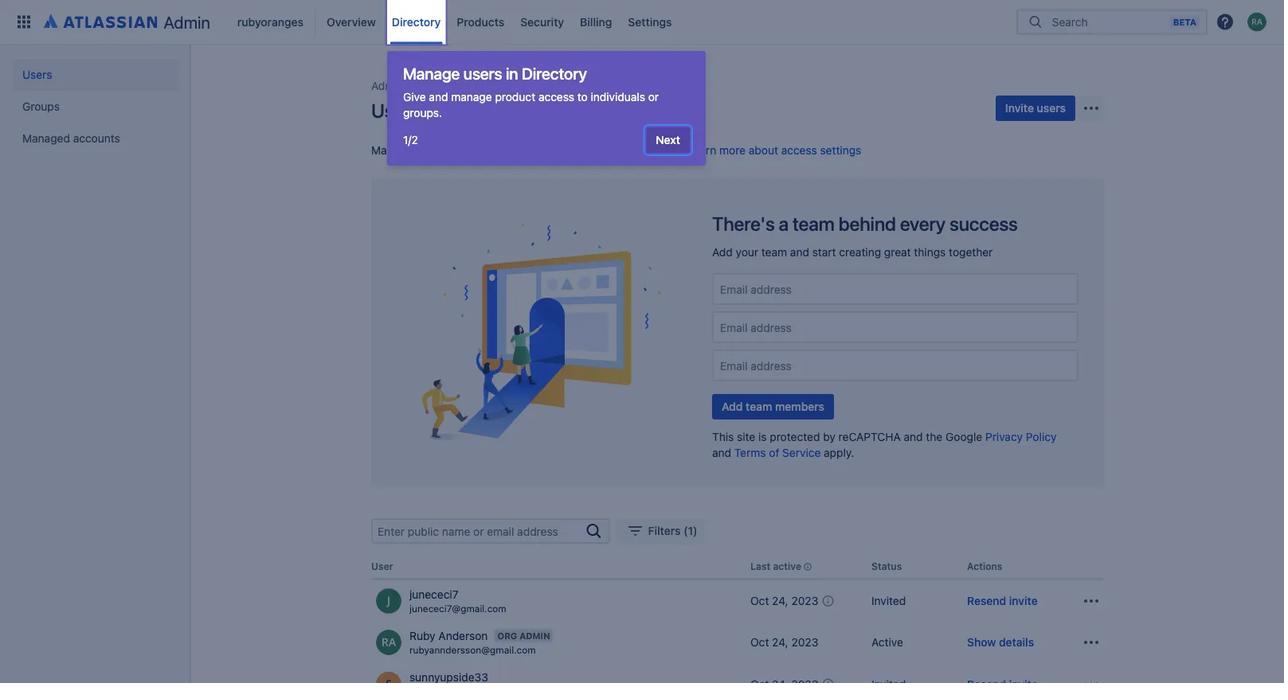 Task type: describe. For each thing, give the bounding box(es) containing it.
terms of service link
[[734, 447, 821, 460]]

and right recaptcha
[[904, 431, 923, 444]]

organization.
[[618, 144, 685, 157]]

invite users button
[[996, 96, 1076, 121]]

admin inside global navigation element
[[164, 12, 210, 32]]

products
[[457, 15, 504, 28]]

learn more about access settings link
[[688, 144, 861, 157]]

0 vertical spatial admin link
[[38, 9, 217, 35]]

active
[[872, 636, 903, 649]]

this site is protected by recaptcha and the google privacy policy and terms of service apply.
[[712, 431, 1057, 460]]

start
[[812, 246, 836, 259]]

1 vertical spatial product
[[415, 144, 456, 157]]

active
[[773, 561, 801, 572]]

members
[[775, 400, 825, 413]]

of
[[769, 447, 779, 460]]

ruby
[[409, 630, 436, 643]]

search icon image
[[1026, 14, 1045, 30]]

managed accounts
[[22, 132, 120, 145]]

filters
[[648, 525, 681, 538]]

add for add your team and start creating great things together
[[712, 246, 733, 259]]

by
[[823, 431, 836, 444]]

org admin
[[497, 631, 550, 641]]

terms
[[734, 447, 766, 460]]

2 info image from the top
[[818, 675, 838, 684]]

show
[[967, 636, 996, 649]]

info image
[[801, 561, 814, 574]]

2023 for invited
[[791, 595, 818, 608]]

about
[[749, 144, 778, 157]]

and down this
[[712, 447, 731, 460]]

behind
[[839, 213, 896, 235]]

org
[[497, 631, 517, 641]]

there's
[[712, 213, 775, 235]]

filters (1)
[[648, 525, 698, 538]]

rubyanndersson@gmail.com
[[409, 645, 536, 656]]

next button
[[646, 127, 690, 153]]

and left start
[[790, 246, 809, 259]]

learn
[[688, 144, 716, 157]]

2 email address email field from the top
[[719, 320, 1072, 335]]

a
[[779, 213, 789, 235]]

manage for users
[[403, 64, 460, 82]]

add your team and start creating great things together
[[712, 246, 993, 259]]

recaptcha
[[839, 431, 901, 444]]

oct for invited
[[750, 595, 769, 608]]

or
[[648, 90, 659, 104]]

junececi7 junececi7@gmail.com
[[409, 588, 506, 614]]

for
[[498, 144, 512, 157]]

1 info image from the top
[[818, 592, 838, 611]]

directory link
[[387, 9, 446, 35]]

team for and
[[762, 246, 787, 259]]

invite users
[[1005, 102, 1066, 115]]

last
[[750, 561, 771, 572]]

1 horizontal spatial users
[[371, 100, 420, 122]]

details
[[999, 636, 1034, 649]]

managed accounts link
[[13, 123, 178, 155]]

junececi7@gmail.com
[[409, 603, 506, 614]]

Enter public name or email address text field
[[373, 520, 584, 543]]

groups.
[[403, 106, 442, 120]]

2023 for active
[[791, 636, 818, 649]]

the inside the this site is protected by recaptcha and the google privacy policy and terms of service apply.
[[926, 431, 943, 444]]

google
[[946, 431, 982, 444]]

anderson
[[439, 630, 488, 643]]

filters (1) button
[[616, 519, 707, 544]]

invite
[[1005, 102, 1034, 115]]

last active
[[750, 561, 801, 572]]

product inside manage users in directory give and manage product access to individuals or groups.
[[495, 90, 536, 104]]

0 horizontal spatial users
[[22, 68, 52, 81]]

admin
[[520, 631, 550, 641]]

team for behind
[[793, 213, 835, 235]]

protected
[[770, 431, 820, 444]]

users for manage
[[463, 64, 502, 82]]

give
[[403, 90, 426, 104]]

policy
[[1026, 431, 1057, 444]]

resend invite
[[967, 595, 1038, 608]]

products link
[[452, 9, 509, 35]]

next
[[656, 133, 680, 147]]

24, for invited
[[772, 595, 788, 608]]

3 email address email field from the top
[[719, 358, 1072, 373]]

great
[[884, 246, 911, 259]]

invite
[[1009, 595, 1038, 608]]

together
[[949, 246, 993, 259]]

manage
[[451, 90, 492, 104]]

0 vertical spatial the
[[529, 144, 546, 157]]

junececi7
[[409, 588, 459, 601]]

beta
[[1173, 17, 1197, 27]]

privacy policy link
[[986, 431, 1057, 444]]

1 vertical spatial rubyoranges
[[423, 79, 487, 92]]

settings
[[820, 144, 861, 157]]

1 email address email field from the top
[[719, 282, 1072, 297]]

add team members
[[722, 400, 825, 413]]

overview link
[[322, 9, 381, 35]]

and inside manage users in directory give and manage product access to individuals or groups.
[[429, 90, 448, 104]]



Task type: locate. For each thing, give the bounding box(es) containing it.
status
[[872, 561, 902, 572]]

access
[[539, 90, 574, 104], [459, 144, 495, 157], [781, 144, 817, 157]]

product down groups.
[[415, 144, 456, 157]]

show details link
[[967, 635, 1034, 651]]

security link
[[516, 9, 569, 35]]

1 vertical spatial oct 24, 2023
[[750, 636, 818, 649]]

1 vertical spatial add
[[722, 400, 743, 413]]

rubyoranges
[[237, 15, 304, 28], [423, 79, 487, 92]]

1 vertical spatial your
[[736, 246, 758, 259]]

1 vertical spatial 24,
[[772, 636, 788, 649]]

creating
[[839, 246, 881, 259]]

managed
[[22, 132, 70, 145]]

add for add team members
[[722, 400, 743, 413]]

0 horizontal spatial directory
[[392, 15, 441, 28]]

admin link up groups.
[[371, 76, 404, 96]]

security
[[520, 15, 564, 28]]

0 horizontal spatial access
[[459, 144, 495, 157]]

billing link
[[575, 9, 617, 35]]

1 vertical spatial directory
[[522, 64, 587, 82]]

users link
[[13, 59, 178, 91]]

0 horizontal spatial product
[[415, 144, 456, 157]]

admin link up users link
[[38, 9, 217, 35]]

2 vertical spatial email address email field
[[719, 358, 1072, 373]]

users inside manage users in directory give and manage product access to individuals or groups.
[[463, 64, 502, 82]]

invited
[[872, 595, 906, 608]]

manage users in directory give and manage product access to individuals or groups.
[[403, 64, 659, 120]]

manage product access for all the users in your organization. learn more about access settings
[[371, 144, 861, 157]]

0 vertical spatial email address email field
[[719, 282, 1072, 297]]

in down global navigation element
[[506, 64, 518, 82]]

users right all
[[549, 144, 577, 157]]

manage inside manage users in directory give and manage product access to individuals or groups.
[[403, 64, 460, 82]]

oct
[[750, 595, 769, 608], [750, 636, 769, 649]]

service
[[782, 447, 821, 460]]

billing
[[580, 15, 612, 28]]

in down to
[[580, 144, 589, 157]]

every
[[900, 213, 946, 235]]

0 horizontal spatial in
[[506, 64, 518, 82]]

manage for product
[[371, 144, 412, 157]]

0 vertical spatial 24,
[[772, 595, 788, 608]]

global navigation element
[[10, 0, 1017, 44]]

search image
[[584, 522, 603, 541]]

rubyoranges link
[[233, 9, 308, 35], [423, 76, 487, 96]]

admin banner
[[0, 0, 1284, 45]]

1 horizontal spatial the
[[926, 431, 943, 444]]

1 horizontal spatial users
[[549, 144, 577, 157]]

atlassian image
[[44, 11, 157, 30], [44, 11, 157, 30]]

user
[[371, 561, 393, 572]]

1 vertical spatial admin link
[[371, 76, 404, 96]]

individuals
[[591, 90, 645, 104]]

your
[[592, 144, 615, 157], [736, 246, 758, 259]]

1 vertical spatial users
[[371, 100, 420, 122]]

0 vertical spatial manage
[[403, 64, 460, 82]]

access inside manage users in directory give and manage product access to individuals or groups.
[[539, 90, 574, 104]]

directory
[[392, 15, 441, 28], [522, 64, 587, 82]]

0 vertical spatial 2023
[[791, 595, 818, 608]]

privacy
[[986, 431, 1023, 444]]

directory inside 'link'
[[392, 15, 441, 28]]

0 horizontal spatial your
[[592, 144, 615, 157]]

the left google
[[926, 431, 943, 444]]

1 horizontal spatial product
[[495, 90, 536, 104]]

1 vertical spatial oct
[[750, 636, 769, 649]]

1 vertical spatial team
[[762, 246, 787, 259]]

and
[[429, 90, 448, 104], [790, 246, 809, 259], [904, 431, 923, 444], [712, 447, 731, 460]]

0 vertical spatial product
[[495, 90, 536, 104]]

0 vertical spatial admin
[[164, 12, 210, 32]]

admin link
[[38, 9, 217, 35], [371, 76, 404, 96]]

0 vertical spatial oct
[[750, 595, 769, 608]]

info image
[[818, 592, 838, 611], [818, 675, 838, 684]]

0 vertical spatial team
[[793, 213, 835, 235]]

0 vertical spatial oct 24, 2023
[[750, 595, 818, 608]]

manage up give
[[403, 64, 460, 82]]

users up '1/2'
[[371, 100, 420, 122]]

the right all
[[529, 144, 546, 157]]

directory up to
[[522, 64, 587, 82]]

1 horizontal spatial rubyoranges link
[[423, 76, 487, 96]]

0 horizontal spatial the
[[529, 144, 546, 157]]

add up this
[[722, 400, 743, 413]]

0 horizontal spatial admin link
[[38, 9, 217, 35]]

2 vertical spatial team
[[746, 400, 772, 413]]

add down there's
[[712, 246, 733, 259]]

overview
[[327, 15, 376, 28]]

1 horizontal spatial in
[[580, 144, 589, 157]]

ruby anderson
[[409, 630, 488, 643]]

the
[[529, 144, 546, 157], [926, 431, 943, 444]]

access right about
[[781, 144, 817, 157]]

1 vertical spatial users
[[1037, 102, 1066, 115]]

0 vertical spatial users
[[22, 68, 52, 81]]

2 2023 from the top
[[791, 636, 818, 649]]

1 vertical spatial email address email field
[[719, 320, 1072, 335]]

0 horizontal spatial admin
[[164, 12, 210, 32]]

all
[[515, 144, 526, 157]]

2 24, from the top
[[772, 636, 788, 649]]

oct for active
[[750, 636, 769, 649]]

accounts
[[73, 132, 120, 145]]

1 horizontal spatial rubyoranges
[[423, 79, 487, 92]]

there's a team behind every success
[[712, 213, 1018, 235]]

1 horizontal spatial your
[[736, 246, 758, 259]]

team down a
[[762, 246, 787, 259]]

success
[[950, 213, 1018, 235]]

oct 24, 2023
[[750, 595, 818, 608], [750, 636, 818, 649]]

resend invite button
[[967, 593, 1038, 609]]

1/2
[[403, 133, 418, 147]]

site
[[737, 431, 755, 444]]

directory left products
[[392, 15, 441, 28]]

manage down groups.
[[371, 144, 412, 157]]

actions
[[967, 561, 1003, 572]]

in inside manage users in directory give and manage product access to individuals or groups.
[[506, 64, 518, 82]]

oct 24, 2023 for invited
[[750, 595, 818, 608]]

Email address email field
[[719, 282, 1072, 297], [719, 320, 1072, 335], [719, 358, 1072, 373]]

Search field
[[1047, 8, 1170, 36]]

product
[[495, 90, 536, 104], [415, 144, 456, 157]]

add inside add team members button
[[722, 400, 743, 413]]

0 vertical spatial directory
[[392, 15, 441, 28]]

directory inside manage users in directory give and manage product access to individuals or groups.
[[522, 64, 587, 82]]

1 vertical spatial manage
[[371, 144, 412, 157]]

(1)
[[684, 525, 698, 538]]

access left for
[[459, 144, 495, 157]]

1 horizontal spatial admin link
[[371, 76, 404, 96]]

2 horizontal spatial users
[[1037, 102, 1066, 115]]

users for invite
[[1037, 102, 1066, 115]]

this
[[712, 431, 734, 444]]

oct 24, 2023 for active
[[750, 636, 818, 649]]

resend
[[967, 595, 1006, 608]]

1 24, from the top
[[772, 595, 788, 608]]

0 vertical spatial users
[[463, 64, 502, 82]]

0 horizontal spatial users
[[463, 64, 502, 82]]

team right a
[[793, 213, 835, 235]]

1 oct 24, 2023 from the top
[[750, 595, 818, 608]]

1 horizontal spatial admin
[[371, 79, 404, 92]]

2 oct from the top
[[750, 636, 769, 649]]

0 vertical spatial in
[[506, 64, 518, 82]]

users up manage
[[463, 64, 502, 82]]

more
[[719, 144, 746, 157]]

in
[[506, 64, 518, 82], [580, 144, 589, 157]]

your down there's
[[736, 246, 758, 259]]

0 vertical spatial add
[[712, 246, 733, 259]]

settings link
[[623, 9, 677, 35]]

and up groups.
[[429, 90, 448, 104]]

0 vertical spatial info image
[[818, 592, 838, 611]]

team up is
[[746, 400, 772, 413]]

0 vertical spatial rubyoranges
[[237, 15, 304, 28]]

2 horizontal spatial access
[[781, 144, 817, 157]]

users inside button
[[1037, 102, 1066, 115]]

settings
[[628, 15, 672, 28]]

things
[[914, 246, 946, 259]]

apply.
[[824, 447, 854, 460]]

add team members button
[[712, 394, 834, 420]]

0 vertical spatial rubyoranges link
[[233, 9, 308, 35]]

1 vertical spatial in
[[580, 144, 589, 157]]

0 horizontal spatial rubyoranges
[[237, 15, 304, 28]]

0 horizontal spatial rubyoranges link
[[233, 9, 308, 35]]

users right 'invite'
[[1037, 102, 1066, 115]]

24, for active
[[772, 636, 788, 649]]

2 oct 24, 2023 from the top
[[750, 636, 818, 649]]

rubyoranges inside global navigation element
[[237, 15, 304, 28]]

1 vertical spatial info image
[[818, 675, 838, 684]]

access left to
[[539, 90, 574, 104]]

show details
[[967, 636, 1034, 649]]

0 vertical spatial your
[[592, 144, 615, 157]]

team
[[793, 213, 835, 235], [762, 246, 787, 259], [746, 400, 772, 413]]

manage
[[403, 64, 460, 82], [371, 144, 412, 157]]

users
[[463, 64, 502, 82], [1037, 102, 1066, 115], [549, 144, 577, 157]]

your left organization.
[[592, 144, 615, 157]]

to
[[577, 90, 588, 104]]

1 horizontal spatial access
[[539, 90, 574, 104]]

users
[[22, 68, 52, 81], [371, 100, 420, 122]]

team inside button
[[746, 400, 772, 413]]

1 vertical spatial the
[[926, 431, 943, 444]]

admin
[[164, 12, 210, 32], [371, 79, 404, 92]]

1 horizontal spatial directory
[[522, 64, 587, 82]]

2023
[[791, 595, 818, 608], [791, 636, 818, 649]]

1 2023 from the top
[[791, 595, 818, 608]]

is
[[758, 431, 767, 444]]

1 vertical spatial 2023
[[791, 636, 818, 649]]

groups
[[22, 100, 60, 113]]

product right manage
[[495, 90, 536, 104]]

users up groups
[[22, 68, 52, 81]]

1 vertical spatial admin
[[371, 79, 404, 92]]

groups link
[[13, 91, 178, 123]]

1 oct from the top
[[750, 595, 769, 608]]

1 vertical spatial rubyoranges link
[[423, 76, 487, 96]]

2 vertical spatial users
[[549, 144, 577, 157]]



Task type: vqa. For each thing, say whether or not it's contained in the screenshot.
users within button
yes



